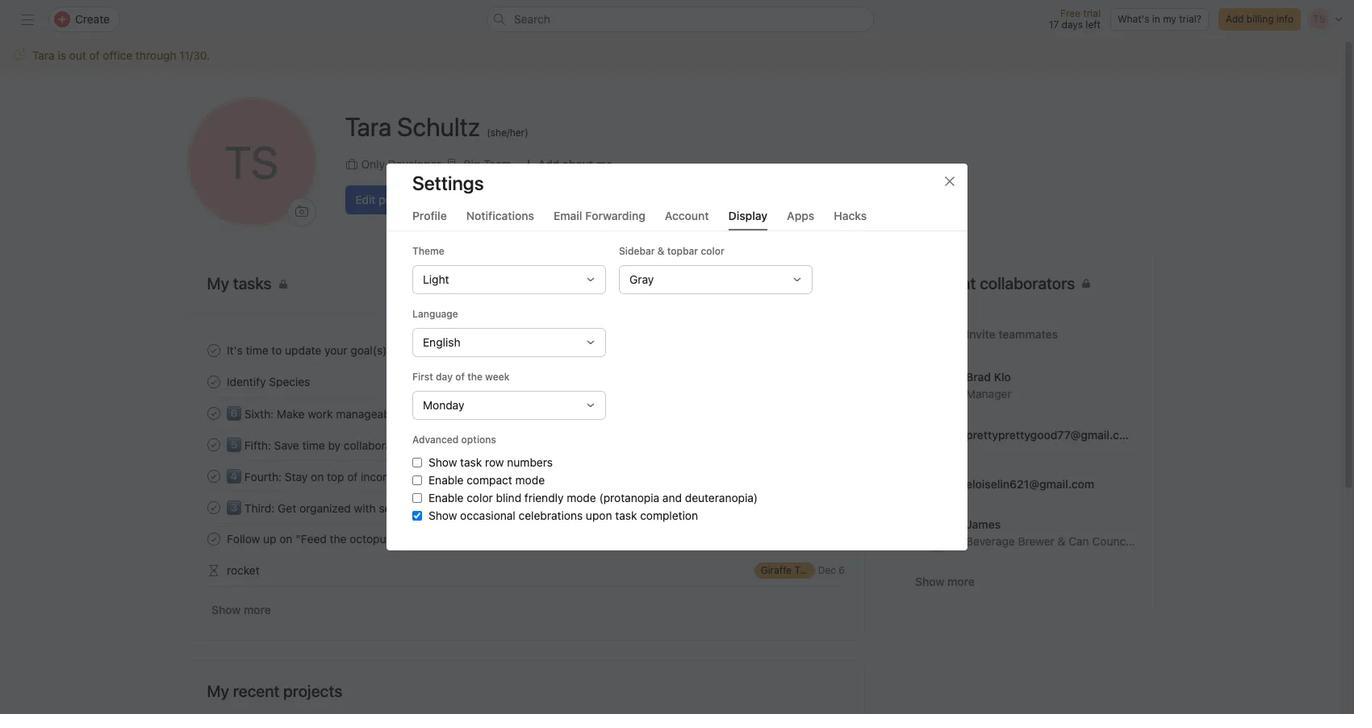 Task type: vqa. For each thing, say whether or not it's contained in the screenshot.
Light
yes



Task type: locate. For each thing, give the bounding box(es) containing it.
compact
[[467, 474, 512, 487]]

sixth:
[[244, 408, 273, 421]]

completed image
[[204, 435, 223, 455], [204, 467, 223, 486]]

Enable compact mode checkbox
[[412, 476, 422, 486]]

show more down beverage at the right bottom
[[915, 575, 974, 589]]

close image
[[943, 175, 956, 188]]

the left week
[[467, 371, 483, 383]]

edit profile button
[[345, 185, 422, 214]]

1 completed image from the top
[[204, 341, 223, 360]]

0 vertical spatial on
[[310, 470, 323, 484]]

completed image left the identify
[[204, 372, 223, 392]]

completed image left "follow"
[[204, 530, 223, 549]]

1 completed checkbox from the top
[[204, 404, 223, 423]]

4 completed checkbox from the top
[[204, 498, 223, 518]]

update
[[285, 344, 321, 357]]

1 horizontal spatial more
[[947, 575, 974, 589]]

0 vertical spatial completed checkbox
[[204, 341, 223, 360]]

settings
[[412, 172, 484, 194]]

light
[[423, 273, 449, 286]]

0 vertical spatial task
[[460, 456, 482, 470]]

Completed checkbox
[[204, 404, 223, 423], [204, 435, 223, 455], [204, 467, 223, 486], [204, 498, 223, 518]]

1 vertical spatial &
[[1057, 535, 1065, 548]]

completed checkbox left the identify
[[204, 372, 223, 392]]

add billing info button
[[1219, 8, 1301, 31]]

sidebar
[[619, 245, 655, 257]]

1 horizontal spatial add
[[1226, 13, 1244, 25]]

add left about
[[538, 157, 559, 171]]

0 vertical spatial color
[[701, 245, 724, 257]]

time
[[245, 344, 268, 357], [302, 439, 325, 453]]

2 completed checkbox from the top
[[204, 372, 223, 392]]

0 vertical spatial completed image
[[204, 435, 223, 455]]

brewer
[[1018, 535, 1054, 548]]

& inside james beverage brewer & can councilor
[[1057, 535, 1065, 548]]

email forwarding
[[554, 209, 645, 223]]

organized
[[299, 502, 351, 516]]

billing
[[1247, 13, 1274, 25]]

in up show task row numbers checkbox
[[414, 439, 423, 453]]

hacks button
[[834, 209, 867, 231]]

enable right the "enable compact mode" checkbox
[[429, 474, 464, 487]]

1 vertical spatial add
[[538, 157, 559, 171]]

show more down rocket
[[211, 604, 271, 617]]

work right make
[[307, 408, 332, 421]]

manageable
[[335, 408, 399, 421]]

1 horizontal spatial of
[[347, 470, 357, 484]]

show more button down beverage at the right bottom
[[911, 568, 978, 597]]

0 vertical spatial the
[[467, 371, 483, 383]]

task left row
[[460, 456, 482, 470]]

on right up
[[279, 533, 292, 546]]

councilor
[[1092, 535, 1142, 548]]

2 vertical spatial completed checkbox
[[204, 530, 223, 549]]

1 enable from the top
[[429, 474, 464, 487]]

follow up on "feed the octopus!"
[[226, 533, 400, 546]]

completed checkbox left 3️⃣
[[204, 498, 223, 518]]

enable for enable compact mode
[[429, 474, 464, 487]]

add inside add about me button
[[538, 157, 559, 171]]

1 vertical spatial of
[[455, 371, 465, 383]]

left
[[1086, 19, 1101, 31]]

in left my
[[1152, 13, 1160, 25]]

it's time to update your goal(s)
[[226, 344, 386, 357]]

asana
[[426, 439, 458, 453]]

completed checkbox for 5️⃣
[[204, 435, 223, 455]]

1 completed checkbox from the top
[[204, 341, 223, 360]]

Show task row numbers checkbox
[[412, 458, 422, 468]]

completed image
[[204, 341, 223, 360], [204, 372, 223, 392], [204, 404, 223, 423], [204, 498, 223, 518], [204, 530, 223, 549]]

dependencies image
[[207, 564, 220, 577]]

theme
[[412, 245, 444, 257]]

0 vertical spatial work
[[307, 408, 332, 421]]

completed checkbox left "follow"
[[204, 530, 223, 549]]

ts button
[[187, 98, 316, 227]]

1 horizontal spatial show more button
[[911, 568, 978, 597]]

completed checkbox left 5️⃣
[[204, 435, 223, 455]]

1 vertical spatial completed checkbox
[[204, 372, 223, 392]]

in inside button
[[1152, 13, 1160, 25]]

the
[[467, 371, 483, 383], [329, 533, 346, 546]]

identify
[[226, 375, 266, 389]]

1 vertical spatial enable
[[429, 491, 464, 505]]

1 horizontal spatial &
[[1057, 535, 1065, 548]]

3️⃣
[[226, 502, 241, 516]]

beverage
[[966, 535, 1015, 548]]

1 vertical spatial task
[[615, 509, 637, 523]]

get
[[277, 502, 296, 516]]

show more button down rocket
[[207, 596, 275, 625]]

apps
[[787, 209, 814, 223]]

celebrations
[[519, 509, 583, 523]]

display button
[[728, 209, 768, 231]]

of
[[89, 48, 100, 62], [455, 371, 465, 383], [347, 470, 357, 484]]

to
[[271, 344, 282, 357]]

3 completed checkbox from the top
[[204, 530, 223, 549]]

color up 'gray' dropdown button
[[701, 245, 724, 257]]

1 completed image from the top
[[204, 435, 223, 455]]

0 vertical spatial more
[[947, 575, 974, 589]]

enable right enable color blind friendly mode (protanopia and deuteranopia) checkbox
[[429, 491, 464, 505]]

add inside add billing info button
[[1226, 13, 1244, 25]]

tasks
[[813, 278, 837, 290]]

rocket
[[226, 564, 259, 578]]

more
[[947, 575, 974, 589], [243, 604, 271, 617]]

light button
[[412, 266, 606, 295]]

0 vertical spatial time
[[245, 344, 268, 357]]

completed checkbox for 6️⃣
[[204, 404, 223, 423]]

0 vertical spatial of
[[89, 48, 100, 62]]

1 horizontal spatial the
[[467, 371, 483, 383]]

with
[[354, 502, 375, 516]]

1 vertical spatial more
[[243, 604, 271, 617]]

0 horizontal spatial add
[[538, 157, 559, 171]]

0 horizontal spatial task
[[460, 456, 482, 470]]

& left can
[[1057, 535, 1065, 548]]

show task row numbers
[[429, 456, 553, 470]]

0 horizontal spatial color
[[467, 491, 493, 505]]

time left to
[[245, 344, 268, 357]]

3 completed image from the top
[[204, 404, 223, 423]]

completed checkbox left it's
[[204, 341, 223, 360]]

display
[[728, 209, 768, 223]]

add for add about me
[[538, 157, 559, 171]]

completed image left 4️⃣
[[204, 467, 223, 486]]

make
[[276, 408, 304, 421]]

language
[[412, 308, 458, 320]]

giraffe
[[760, 564, 791, 577]]

mode down numbers
[[515, 474, 545, 487]]

big
[[464, 157, 480, 171]]

all
[[800, 278, 810, 290]]

task down the (protanopia at left bottom
[[615, 509, 637, 523]]

0 vertical spatial in
[[1152, 13, 1160, 25]]

Completed checkbox
[[204, 341, 223, 360], [204, 372, 223, 392], [204, 530, 223, 549]]

1 vertical spatial in
[[414, 439, 423, 453]]

forwarding
[[585, 209, 645, 223]]

gray button
[[619, 266, 813, 295]]

4 completed image from the top
[[204, 498, 223, 518]]

5 completed image from the top
[[204, 530, 223, 549]]

0 vertical spatial mode
[[515, 474, 545, 487]]

0 vertical spatial enable
[[429, 474, 464, 487]]

day
[[436, 371, 453, 383]]

dec 6
[[818, 565, 845, 577]]

1 horizontal spatial task
[[615, 509, 637, 523]]

1 vertical spatial completed image
[[204, 467, 223, 486]]

add about me
[[538, 157, 613, 171]]

completed checkbox left 6️⃣
[[204, 404, 223, 423]]

6
[[838, 565, 845, 577]]

info
[[1277, 13, 1294, 25]]

my tasks
[[207, 274, 272, 293]]

james
[[966, 518, 1000, 531]]

brad klo manager
[[966, 370, 1011, 401]]

add left billing
[[1226, 13, 1244, 25]]

upload new photo image
[[295, 206, 308, 219]]

can
[[1068, 535, 1089, 548]]

(protanopia
[[599, 491, 659, 505]]

& left 'topbar'
[[658, 245, 665, 257]]

1 vertical spatial color
[[467, 491, 493, 505]]

search list box
[[487, 6, 874, 32]]

1 horizontal spatial work
[[411, 470, 436, 484]]

1 vertical spatial mode
[[567, 491, 596, 505]]

is
[[58, 48, 66, 62]]

mode up upon
[[567, 491, 596, 505]]

2 completed checkbox from the top
[[204, 435, 223, 455]]

0 vertical spatial &
[[658, 245, 665, 257]]

time left by
[[302, 439, 325, 453]]

the right the "feed
[[329, 533, 346, 546]]

more down beverage at the right bottom
[[947, 575, 974, 589]]

work down show task row numbers checkbox
[[411, 470, 436, 484]]

0 horizontal spatial mode
[[515, 474, 545, 487]]

completed image left 5️⃣
[[204, 435, 223, 455]]

days
[[1062, 19, 1083, 31]]

completed image left it's
[[204, 341, 223, 360]]

big team
[[464, 157, 511, 171]]

0 vertical spatial show more
[[915, 575, 974, 589]]

0 horizontal spatial the
[[329, 533, 346, 546]]

2 completed image from the top
[[204, 467, 223, 486]]

(she/her)
[[487, 126, 528, 138]]

3 completed checkbox from the top
[[204, 467, 223, 486]]

more down rocket
[[243, 604, 271, 617]]

2 completed image from the top
[[204, 372, 223, 392]]

completed image for 6️⃣
[[204, 404, 223, 423]]

dec
[[818, 565, 836, 577]]

blind
[[496, 491, 521, 505]]

color down enable compact mode
[[467, 491, 493, 505]]

completed image left 6️⃣
[[204, 404, 223, 423]]

0 horizontal spatial in
[[414, 439, 423, 453]]

account
[[665, 209, 709, 223]]

color
[[701, 245, 724, 257], [467, 491, 493, 505]]

out
[[69, 48, 86, 62]]

your
[[324, 344, 347, 357]]

add
[[1226, 13, 1244, 25], [538, 157, 559, 171]]

completed checkbox for follow
[[204, 530, 223, 549]]

1 vertical spatial time
[[302, 439, 325, 453]]

hacks
[[834, 209, 867, 223]]

tara is out of office through 11/30.
[[32, 48, 210, 62]]

upon
[[586, 509, 612, 523]]

0 vertical spatial add
[[1226, 13, 1244, 25]]

1 horizontal spatial in
[[1152, 13, 1160, 25]]

first day of the week
[[412, 371, 510, 383]]

of right day
[[455, 371, 465, 383]]

completed checkbox left 4️⃣
[[204, 467, 223, 486]]

on left top
[[310, 470, 323, 484]]

2 vertical spatial of
[[347, 470, 357, 484]]

profile
[[412, 209, 447, 223]]

of right top
[[347, 470, 357, 484]]

friendly
[[524, 491, 564, 505]]

office
[[103, 48, 132, 62]]

completed image left 3️⃣
[[204, 498, 223, 518]]

1 vertical spatial show more
[[211, 604, 271, 617]]

of right 'out' at the left top of page
[[89, 48, 100, 62]]

third:
[[244, 502, 274, 516]]

2 horizontal spatial of
[[455, 371, 465, 383]]

sidebar & topbar color
[[619, 245, 724, 257]]

0 horizontal spatial on
[[279, 533, 292, 546]]

2 enable from the top
[[429, 491, 464, 505]]



Task type: describe. For each thing, give the bounding box(es) containing it.
only developer
[[361, 157, 441, 171]]

add for add billing info
[[1226, 13, 1244, 25]]

0 horizontal spatial work
[[307, 408, 332, 421]]

deuteranopia)
[[685, 491, 758, 505]]

completed checkbox for 3️⃣
[[204, 498, 223, 518]]

Show occasional celebrations upon task completion checkbox
[[412, 512, 422, 521]]

completed checkbox for identify
[[204, 372, 223, 392]]

brad klo
[[966, 370, 1011, 384]]

1 horizontal spatial time
[[302, 439, 325, 453]]

completed image for 3️⃣
[[204, 498, 223, 518]]

row
[[485, 456, 504, 470]]

occasional
[[460, 509, 516, 523]]

my
[[1163, 13, 1176, 25]]

eloiselin621@gmail.com
[[966, 477, 1094, 491]]

my
[[207, 683, 229, 701]]

monday
[[423, 399, 464, 412]]

enable color blind friendly mode (protanopia and deuteranopia)
[[429, 491, 758, 505]]

1 vertical spatial work
[[411, 470, 436, 484]]

advanced
[[412, 434, 459, 446]]

through
[[136, 48, 176, 62]]

free
[[1060, 7, 1081, 19]]

0 horizontal spatial of
[[89, 48, 100, 62]]

enable for enable color blind friendly mode (protanopia and deuteranopia)
[[429, 491, 464, 505]]

completion
[[640, 509, 698, 523]]

edit
[[355, 192, 376, 206]]

fourth:
[[244, 470, 281, 484]]

1 vertical spatial the
[[329, 533, 346, 546]]

trial
[[1083, 7, 1101, 19]]

0 horizontal spatial show more
[[211, 604, 271, 617]]

1 horizontal spatial show more
[[915, 575, 974, 589]]

1 vertical spatial on
[[279, 533, 292, 546]]

1 horizontal spatial color
[[701, 245, 724, 257]]

only
[[361, 157, 385, 171]]

frequent collaborators
[[911, 274, 1075, 293]]

5️⃣ fifth: save time by collaborating in asana
[[226, 439, 458, 453]]

by
[[328, 439, 340, 453]]

me
[[596, 157, 613, 171]]

completed image for 5️⃣
[[204, 435, 223, 455]]

completed checkbox for it's
[[204, 341, 223, 360]]

first
[[412, 371, 433, 383]]

what's
[[1118, 13, 1150, 25]]

0 horizontal spatial more
[[243, 604, 271, 617]]

james beverage brewer & can councilor
[[966, 518, 1142, 548]]

completed checkbox for 4️⃣
[[204, 467, 223, 486]]

giraffe testing link
[[754, 563, 827, 579]]

prettyprettygood77@gmail.com link
[[891, 411, 1154, 460]]

6️⃣
[[226, 408, 241, 421]]

view all tasks button
[[768, 273, 845, 295]]

0 horizontal spatial time
[[245, 344, 268, 357]]

and
[[662, 491, 682, 505]]

team
[[483, 157, 511, 171]]

profile button
[[412, 209, 447, 231]]

what's in my trial? button
[[1110, 8, 1209, 31]]

testing
[[794, 564, 827, 577]]

Enable color blind friendly mode (protanopia and deuteranopia) checkbox
[[412, 494, 422, 504]]

0 horizontal spatial show more button
[[207, 596, 275, 625]]

my recent projects
[[207, 683, 342, 701]]

search
[[514, 12, 550, 26]]

notifications
[[466, 209, 534, 223]]

1 horizontal spatial on
[[310, 470, 323, 484]]

follow
[[226, 533, 260, 546]]

what's in my trial?
[[1118, 13, 1202, 25]]

eloiselin621@gmail.com link
[[891, 460, 1154, 509]]

topbar
[[667, 245, 698, 257]]

completed image for identify
[[204, 372, 223, 392]]

octopus!"
[[349, 533, 400, 546]]

completed image for follow
[[204, 530, 223, 549]]

identify species
[[226, 375, 310, 389]]

about
[[562, 157, 593, 171]]

1 horizontal spatial mode
[[567, 491, 596, 505]]

stay
[[284, 470, 307, 484]]

english
[[423, 336, 460, 349]]

save
[[274, 439, 299, 453]]

species
[[269, 375, 310, 389]]

notifications button
[[466, 209, 534, 231]]

completed image for it's
[[204, 341, 223, 360]]

advanced options
[[412, 434, 496, 446]]

completed image for 4️⃣
[[204, 467, 223, 486]]

developer
[[388, 157, 441, 171]]

it's
[[226, 344, 242, 357]]

0 horizontal spatial &
[[658, 245, 665, 257]]

english button
[[412, 328, 606, 357]]

numbers
[[507, 456, 553, 470]]

prettyprettygood77@gmail.com
[[966, 428, 1135, 442]]

options
[[461, 434, 496, 446]]

monday button
[[412, 391, 606, 420]]

search button
[[487, 6, 874, 32]]

add billing info
[[1226, 13, 1294, 25]]

tara
[[32, 48, 55, 62]]

manager
[[966, 387, 1011, 401]]

view all tasks
[[776, 278, 837, 290]]

email forwarding button
[[554, 209, 645, 231]]

giraffe testing
[[760, 564, 827, 577]]

5️⃣
[[226, 439, 241, 453]]

goal(s)
[[350, 344, 386, 357]]



